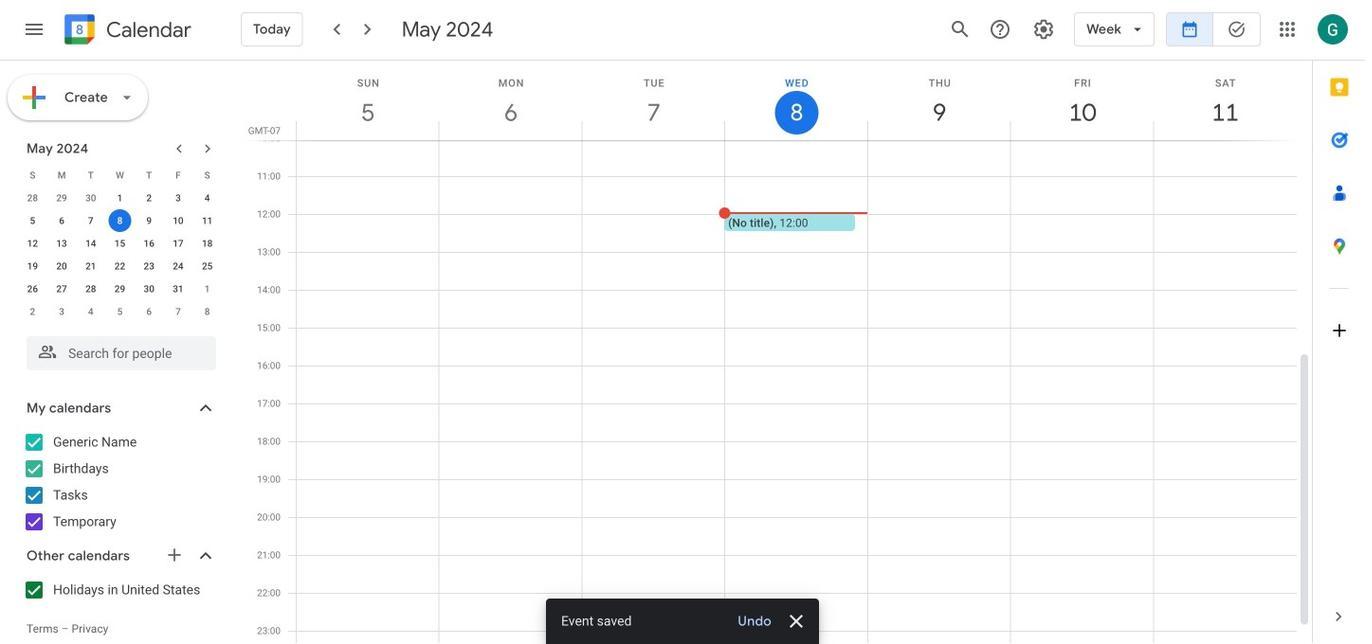 Task type: describe. For each thing, give the bounding box(es) containing it.
settings menu image
[[1032, 18, 1055, 41]]

june 4 element
[[79, 301, 102, 323]]

heading inside calendar element
[[102, 18, 191, 41]]

1 row from the top
[[18, 164, 222, 187]]

21 element
[[79, 255, 102, 278]]

22 element
[[109, 255, 131, 278]]

4 element
[[196, 187, 219, 210]]

june 5 element
[[109, 301, 131, 323]]

13 element
[[50, 232, 73, 255]]

june 2 element
[[21, 301, 44, 323]]

my calendars list
[[4, 428, 235, 538]]

4 row from the top
[[18, 232, 222, 255]]

5 column header from the left
[[867, 61, 1011, 140]]

june 7 element
[[167, 301, 190, 323]]

30 element
[[138, 278, 160, 301]]

1 element
[[109, 187, 131, 210]]

24 element
[[167, 255, 190, 278]]

12 element
[[21, 232, 44, 255]]

april 28 element
[[21, 187, 44, 210]]

add other calendars image
[[165, 546, 184, 565]]

2 row from the top
[[18, 187, 222, 210]]

calendar element
[[61, 10, 191, 52]]

18 element
[[196, 232, 219, 255]]

Search for people text field
[[38, 337, 205, 371]]

april 30 element
[[79, 187, 102, 210]]

2 column header from the left
[[439, 61, 582, 140]]

7 row from the top
[[18, 301, 222, 323]]

friday, may 10 element
[[1011, 61, 1154, 140]]

29 element
[[109, 278, 131, 301]]

26 element
[[21, 278, 44, 301]]

19 element
[[21, 255, 44, 278]]

28 element
[[79, 278, 102, 301]]

2 element
[[138, 187, 160, 210]]

6 column header from the left
[[1010, 61, 1154, 140]]

25 element
[[196, 255, 219, 278]]



Task type: locate. For each thing, give the bounding box(es) containing it.
row
[[18, 164, 222, 187], [18, 187, 222, 210], [18, 210, 222, 232], [18, 232, 222, 255], [18, 255, 222, 278], [18, 278, 222, 301], [18, 301, 222, 323]]

april 29 element
[[50, 187, 73, 210]]

7 column header from the left
[[1153, 61, 1297, 140]]

5 element
[[21, 210, 44, 232]]

tab list
[[1313, 61, 1365, 591]]

3 column header from the left
[[582, 61, 725, 140]]

6 element
[[50, 210, 73, 232]]

6 row from the top
[[18, 278, 222, 301]]

3 row from the top
[[18, 210, 222, 232]]

wednesday, may 8, today element
[[725, 61, 868, 140]]

1 column header from the left
[[296, 61, 440, 140]]

10 element
[[167, 210, 190, 232]]

16 element
[[138, 232, 160, 255]]

june 1 element
[[196, 278, 219, 301]]

june 6 element
[[138, 301, 160, 323]]

4 column header from the left
[[724, 61, 868, 140]]

cell
[[105, 210, 134, 232]]

saturday, may 11 element
[[1154, 61, 1297, 140]]

cell inside may 2024 grid
[[105, 210, 134, 232]]

thursday, may 9 element
[[868, 61, 1011, 140]]

31 element
[[167, 278, 190, 301]]

None search field
[[0, 329, 235, 371]]

20 element
[[50, 255, 73, 278]]

column header
[[296, 61, 440, 140], [439, 61, 582, 140], [582, 61, 725, 140], [724, 61, 868, 140], [867, 61, 1011, 140], [1010, 61, 1154, 140], [1153, 61, 1297, 140]]

grid
[[243, 61, 1312, 645]]

june 3 element
[[50, 301, 73, 323]]

monday, may 6 element
[[440, 61, 582, 140]]

main drawer image
[[23, 18, 46, 41]]

23 element
[[138, 255, 160, 278]]

sunday, may 5 element
[[297, 61, 440, 140]]

7 element
[[79, 210, 102, 232]]

tuesday, may 7 element
[[582, 61, 725, 140]]

27 element
[[50, 278, 73, 301]]

june 8 element
[[196, 301, 219, 323]]

17 element
[[167, 232, 190, 255]]

5 row from the top
[[18, 255, 222, 278]]

9 element
[[138, 210, 160, 232]]

14 element
[[79, 232, 102, 255]]

8, today element
[[109, 210, 131, 232]]

may 2024 grid
[[18, 164, 222, 323]]

heading
[[102, 18, 191, 41]]

11 element
[[196, 210, 219, 232]]

15 element
[[109, 232, 131, 255]]

row group
[[18, 187, 222, 323]]

3 element
[[167, 187, 190, 210]]



